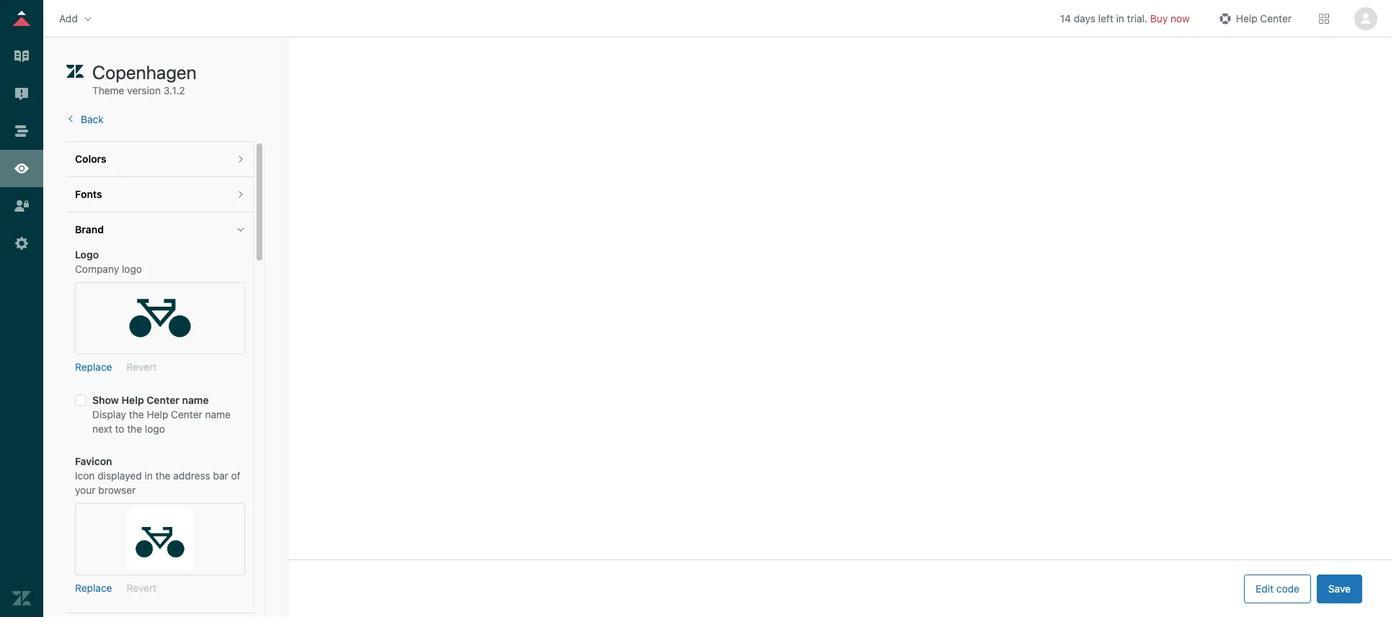 Task type: describe. For each thing, give the bounding box(es) containing it.
colors button
[[66, 142, 254, 177]]

icon
[[75, 470, 95, 482]]

in for the
[[145, 470, 153, 482]]

code
[[1277, 583, 1300, 595]]

favicon image
[[128, 508, 193, 572]]

save
[[1329, 583, 1351, 595]]

user permissions image
[[12, 197, 31, 216]]

add
[[59, 12, 78, 24]]

help center button
[[1212, 8, 1296, 29]]

bar
[[213, 470, 228, 482]]

replace button for second revert button from the bottom
[[75, 361, 112, 375]]

center inside button
[[1261, 12, 1292, 24]]

replace button for 1st revert button from the bottom of the page
[[75, 582, 112, 596]]

fonts button
[[66, 177, 254, 212]]

buy
[[1151, 12, 1168, 24]]

now
[[1171, 12, 1190, 24]]

1 vertical spatial center
[[147, 394, 180, 406]]

3.1.2
[[164, 84, 185, 97]]

zendesk products image
[[1320, 13, 1330, 23]]

0 vertical spatial the
[[129, 409, 144, 421]]

of
[[231, 470, 241, 482]]

settings image
[[12, 234, 31, 253]]

favicon
[[75, 456, 112, 468]]

the inside 'favicon icon displayed in the address bar of your browser'
[[155, 470, 171, 482]]

zendesk image
[[12, 590, 31, 609]]

manage articles image
[[12, 47, 31, 66]]

brand button
[[66, 213, 254, 247]]

logo inside show help center name display the help center name next to the logo
[[145, 423, 165, 435]]

days
[[1074, 12, 1096, 24]]

0 vertical spatial name
[[182, 394, 209, 406]]

edit code button
[[1245, 575, 1312, 604]]

2 replace from the top
[[75, 583, 112, 595]]

trial.
[[1127, 12, 1148, 24]]

your
[[75, 484, 96, 497]]

brand
[[75, 224, 104, 236]]



Task type: locate. For each thing, give the bounding box(es) containing it.
1 vertical spatial in
[[145, 470, 153, 482]]

display
[[92, 409, 126, 421]]

1 vertical spatial revert
[[127, 583, 157, 595]]

0 vertical spatial replace
[[75, 361, 112, 374]]

revert button
[[127, 361, 157, 375], [127, 582, 157, 596]]

left
[[1099, 12, 1114, 24]]

back link
[[66, 113, 104, 125]]

1 vertical spatial replace
[[75, 583, 112, 595]]

revert for 1st revert button from the bottom of the page
[[127, 583, 157, 595]]

2 vertical spatial center
[[171, 409, 202, 421]]

1 replace from the top
[[75, 361, 112, 374]]

help right display
[[147, 409, 168, 421]]

to
[[115, 423, 124, 435]]

revert button down 'favicon'
[[127, 582, 157, 596]]

the
[[129, 409, 144, 421], [127, 423, 142, 435], [155, 470, 171, 482]]

logo
[[75, 249, 99, 261]]

name
[[182, 394, 209, 406], [205, 409, 231, 421]]

0 vertical spatial revert button
[[127, 361, 157, 375]]

2 replace button from the top
[[75, 582, 112, 596]]

logo image
[[128, 286, 193, 351]]

favicon icon displayed in the address bar of your browser
[[75, 456, 241, 497]]

1 horizontal spatial help
[[147, 409, 168, 421]]

0 horizontal spatial help
[[122, 394, 144, 406]]

0 horizontal spatial in
[[145, 470, 153, 482]]

logo company logo
[[75, 249, 142, 276]]

colors
[[75, 153, 106, 165]]

arrange content image
[[12, 122, 31, 141]]

2 vertical spatial help
[[147, 409, 168, 421]]

1 revert button from the top
[[127, 361, 157, 375]]

1 vertical spatial logo
[[145, 423, 165, 435]]

copenhagen theme version 3.1.2
[[92, 61, 197, 97]]

2 vertical spatial the
[[155, 470, 171, 482]]

in for trial.
[[1117, 12, 1125, 24]]

save button
[[1317, 575, 1363, 604]]

help
[[1236, 12, 1258, 24], [122, 394, 144, 406], [147, 409, 168, 421]]

0 vertical spatial help
[[1236, 12, 1258, 24]]

the left address
[[155, 470, 171, 482]]

version
[[127, 84, 161, 97]]

revert
[[127, 361, 157, 374], [127, 583, 157, 595]]

1 vertical spatial the
[[127, 423, 142, 435]]

center up address
[[171, 409, 202, 421]]

14
[[1060, 12, 1071, 24]]

fonts
[[75, 188, 102, 200]]

Add button
[[55, 8, 98, 29]]

1 horizontal spatial in
[[1117, 12, 1125, 24]]

1 vertical spatial name
[[205, 409, 231, 421]]

logo inside logo company logo
[[122, 263, 142, 276]]

0 vertical spatial in
[[1117, 12, 1125, 24]]

back
[[81, 113, 104, 125]]

1 vertical spatial replace button
[[75, 582, 112, 596]]

center right show
[[147, 394, 180, 406]]

logo right 'company' at the left top
[[122, 263, 142, 276]]

0 vertical spatial replace button
[[75, 361, 112, 375]]

0 vertical spatial revert
[[127, 361, 157, 374]]

revert up show help center name display the help center name next to the logo
[[127, 361, 157, 374]]

0 horizontal spatial logo
[[122, 263, 142, 276]]

moderate content image
[[12, 84, 31, 103]]

0 vertical spatial center
[[1261, 12, 1292, 24]]

the right display
[[129, 409, 144, 421]]

the right "to"
[[127, 423, 142, 435]]

company
[[75, 263, 119, 276]]

1 revert from the top
[[127, 361, 157, 374]]

help inside button
[[1236, 12, 1258, 24]]

browser
[[98, 484, 136, 497]]

1 vertical spatial revert button
[[127, 582, 157, 596]]

1 replace button from the top
[[75, 361, 112, 375]]

in inside 'favicon icon displayed in the address bar of your browser'
[[145, 470, 153, 482]]

edit code
[[1256, 583, 1300, 595]]

edit
[[1256, 583, 1274, 595]]

help right now
[[1236, 12, 1258, 24]]

2 revert button from the top
[[127, 582, 157, 596]]

14 days left in trial. buy now
[[1060, 12, 1190, 24]]

theme
[[92, 84, 124, 97]]

copenhagen
[[92, 61, 197, 83]]

in right displayed
[[145, 470, 153, 482]]

next
[[92, 423, 112, 435]]

help right show
[[122, 394, 144, 406]]

revert for second revert button from the bottom
[[127, 361, 157, 374]]

revert down 'favicon'
[[127, 583, 157, 595]]

center
[[1261, 12, 1292, 24], [147, 394, 180, 406], [171, 409, 202, 421]]

in
[[1117, 12, 1125, 24], [145, 470, 153, 482]]

show help center name display the help center name next to the logo
[[92, 394, 231, 435]]

address
[[173, 470, 210, 482]]

None button
[[1353, 7, 1380, 30]]

logo right "to"
[[145, 423, 165, 435]]

0 vertical spatial logo
[[122, 263, 142, 276]]

2 revert from the top
[[127, 583, 157, 595]]

logo
[[122, 263, 142, 276], [145, 423, 165, 435]]

replace button
[[75, 361, 112, 375], [75, 582, 112, 596]]

1 horizontal spatial logo
[[145, 423, 165, 435]]

1 vertical spatial help
[[122, 394, 144, 406]]

2 horizontal spatial help
[[1236, 12, 1258, 24]]

theme type image
[[66, 61, 84, 84]]

help center
[[1236, 12, 1292, 24]]

revert button up show help center name display the help center name next to the logo
[[127, 361, 157, 375]]

displayed
[[97, 470, 142, 482]]

center left zendesk products icon at the top of the page
[[1261, 12, 1292, 24]]

customize design image
[[12, 159, 31, 178]]

show
[[92, 394, 119, 406]]

replace
[[75, 361, 112, 374], [75, 583, 112, 595]]

in right left
[[1117, 12, 1125, 24]]



Task type: vqa. For each thing, say whether or not it's contained in the screenshot.
Show
yes



